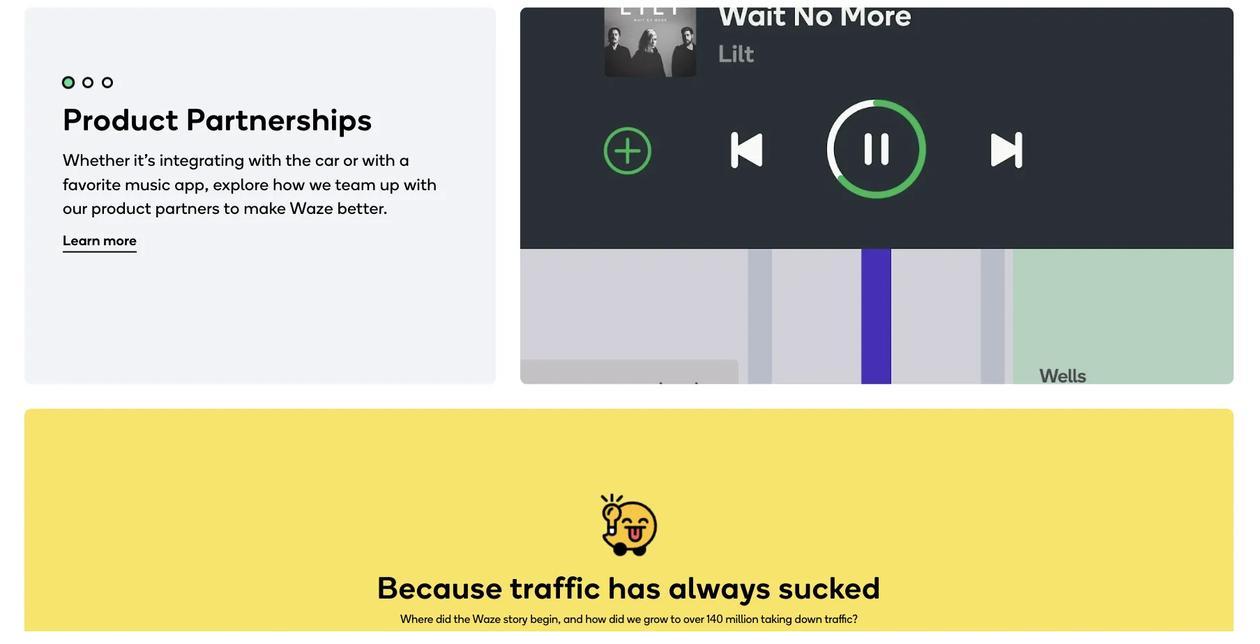 Task type: describe. For each thing, give the bounding box(es) containing it.
integrating
[[160, 150, 245, 170]]

waze inside because traffic has always sucked where did the waze story begin, and how did we grow to over 140 million taking down traffic?
[[473, 613, 501, 627]]

to inside whether it's integrating with the car or with a favorite music app, explore how we team up with our product partners to make waze better.
[[224, 198, 240, 218]]

car
[[315, 150, 339, 170]]

we for with
[[309, 174, 331, 194]]

begin,
[[530, 613, 561, 627]]

grow
[[644, 613, 668, 627]]

or
[[343, 150, 358, 170]]

140
[[707, 613, 723, 627]]

product
[[63, 101, 179, 138]]

the inside because traffic has always sucked where did the waze story begin, and how did we grow to over 140 million taking down traffic?
[[454, 613, 470, 627]]

explore
[[213, 174, 269, 194]]

up
[[380, 174, 400, 194]]

whether it's integrating with the car or with a favorite music app, explore how we team up with our product partners to make waze better.
[[63, 150, 437, 218]]

partnerships
[[186, 101, 373, 138]]

learn
[[63, 232, 100, 249]]

image of music controls with a map in the background image
[[520, 7, 1234, 385]]

learn more
[[63, 232, 137, 249]]

make
[[244, 198, 286, 218]]

better.
[[337, 198, 388, 218]]

taking
[[761, 613, 792, 627]]

a
[[399, 150, 409, 170]]

story
[[504, 613, 528, 627]]

2 horizontal spatial with
[[404, 174, 437, 194]]

over
[[684, 613, 704, 627]]

million
[[726, 613, 759, 627]]

has
[[608, 570, 662, 607]]

how inside whether it's integrating with the car or with a favorite music app, explore how we team up with our product partners to make waze better.
[[273, 174, 305, 194]]

waze inside whether it's integrating with the car or with a favorite music app, explore how we team up with our product partners to make waze better.
[[290, 198, 333, 218]]

sucked
[[779, 570, 881, 607]]

because traffic has always sucked where did the waze story begin, and how did we grow to over 140 million taking down traffic?
[[377, 570, 881, 627]]

product partnerships
[[63, 101, 373, 138]]



Task type: vqa. For each thing, say whether or not it's contained in the screenshot.
the taking
yes



Task type: locate. For each thing, give the bounding box(es) containing it.
0 vertical spatial we
[[309, 174, 331, 194]]

product
[[91, 198, 151, 218]]

1 horizontal spatial we
[[627, 613, 641, 627]]

1 vertical spatial to
[[671, 613, 681, 627]]

with
[[249, 150, 282, 170], [362, 150, 395, 170], [404, 174, 437, 194]]

more
[[103, 232, 137, 249]]

because
[[377, 570, 503, 607]]

0 horizontal spatial we
[[309, 174, 331, 194]]

0 vertical spatial how
[[273, 174, 305, 194]]

we inside because traffic has always sucked where did the waze story begin, and how did we grow to over 140 million taking down traffic?
[[627, 613, 641, 627]]

and
[[564, 613, 583, 627]]

how up make
[[273, 174, 305, 194]]

how right and
[[586, 613, 607, 627]]

favorite
[[63, 174, 121, 194]]

0 horizontal spatial how
[[273, 174, 305, 194]]

partners
[[155, 198, 220, 218]]

traffic?
[[825, 613, 858, 627]]

we left grow
[[627, 613, 641, 627]]

did
[[436, 613, 451, 627], [609, 613, 624, 627]]

always
[[669, 570, 771, 607]]

waze left the story
[[473, 613, 501, 627]]

1 horizontal spatial how
[[586, 613, 607, 627]]

how
[[273, 174, 305, 194], [586, 613, 607, 627]]

with down a
[[404, 174, 437, 194]]

the inside whether it's integrating with the car or with a favorite music app, explore how we team up with our product partners to make waze better.
[[286, 150, 311, 170]]

0 horizontal spatial to
[[224, 198, 240, 218]]

1 vertical spatial we
[[627, 613, 641, 627]]

1 horizontal spatial waze
[[473, 613, 501, 627]]

down
[[795, 613, 822, 627]]

learn more link
[[63, 231, 137, 251]]

it's
[[134, 150, 156, 170]]

waze
[[290, 198, 333, 218], [473, 613, 501, 627]]

the
[[286, 150, 311, 170], [454, 613, 470, 627]]

1 horizontal spatial the
[[454, 613, 470, 627]]

we inside whether it's integrating with the car or with a favorite music app, explore how we team up with our product partners to make waze better.
[[309, 174, 331, 194]]

2 did from the left
[[609, 613, 624, 627]]

to down explore
[[224, 198, 240, 218]]

to left over
[[671, 613, 681, 627]]

whether
[[63, 150, 130, 170]]

0 vertical spatial waze
[[290, 198, 333, 218]]

the left car
[[286, 150, 311, 170]]

1 horizontal spatial with
[[362, 150, 395, 170]]

0 vertical spatial to
[[224, 198, 240, 218]]

app,
[[175, 174, 209, 194]]

how inside because traffic has always sucked where did the waze story begin, and how did we grow to over 140 million taking down traffic?
[[586, 613, 607, 627]]

0 horizontal spatial did
[[436, 613, 451, 627]]

1 vertical spatial the
[[454, 613, 470, 627]]

we down car
[[309, 174, 331, 194]]

0 horizontal spatial waze
[[290, 198, 333, 218]]

0 horizontal spatial with
[[249, 150, 282, 170]]

did down has
[[609, 613, 624, 627]]

our
[[63, 198, 87, 218]]

where
[[400, 613, 433, 627]]

to
[[224, 198, 240, 218], [671, 613, 681, 627]]

1 vertical spatial how
[[586, 613, 607, 627]]

0 vertical spatial the
[[286, 150, 311, 170]]

1 horizontal spatial did
[[609, 613, 624, 627]]

music
[[125, 174, 171, 194]]

waze right make
[[290, 198, 333, 218]]

we for always
[[627, 613, 641, 627]]

1 horizontal spatial to
[[671, 613, 681, 627]]

0 horizontal spatial the
[[286, 150, 311, 170]]

with up explore
[[249, 150, 282, 170]]

1 did from the left
[[436, 613, 451, 627]]

to inside because traffic has always sucked where did the waze story begin, and how did we grow to over 140 million taking down traffic?
[[671, 613, 681, 627]]

did right where
[[436, 613, 451, 627]]

we
[[309, 174, 331, 194], [627, 613, 641, 627]]

the down because
[[454, 613, 470, 627]]

team
[[335, 174, 376, 194]]

1 vertical spatial waze
[[473, 613, 501, 627]]

traffic
[[510, 570, 601, 607]]

with left a
[[362, 150, 395, 170]]



